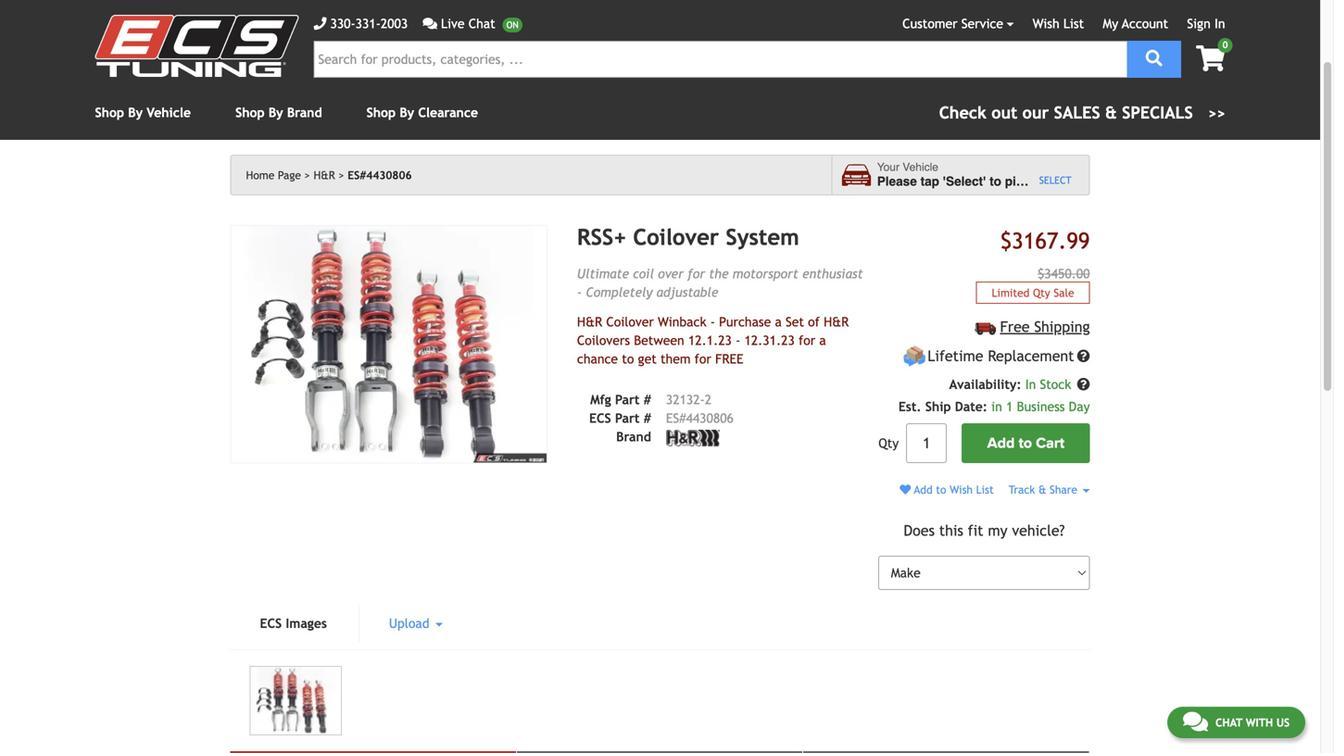 Task type: describe. For each thing, give the bounding box(es) containing it.
es#4430806
[[348, 169, 412, 182]]

shop by clearance
[[367, 105, 478, 120]]

phone image
[[314, 17, 327, 30]]

0 horizontal spatial ecs
[[260, 617, 282, 631]]

330-331-2003
[[330, 16, 408, 31]]

32132-2 ecs part #
[[590, 392, 712, 426]]

sale
[[1054, 286, 1075, 299]]

search image
[[1146, 50, 1163, 67]]

them
[[661, 352, 691, 367]]

2 horizontal spatial h&r
[[824, 315, 849, 329]]

customer
[[903, 16, 958, 31]]

account
[[1123, 16, 1169, 31]]

fit
[[968, 522, 984, 539]]

& for sales
[[1106, 103, 1118, 122]]

est. ship date: in 1 business day
[[899, 400, 1091, 414]]

my
[[1103, 16, 1119, 31]]

# inside 32132-2 ecs part #
[[644, 411, 652, 426]]

4430806
[[686, 411, 734, 426]]

add for add to wish list
[[914, 484, 933, 497]]

business
[[1017, 400, 1065, 414]]

images
[[286, 617, 327, 631]]

live chat link
[[423, 14, 523, 33]]

enthusiast
[[803, 266, 863, 281]]

ecs inside 32132-2 ecs part #
[[590, 411, 612, 426]]

chat with us link
[[1168, 707, 1306, 739]]

0 horizontal spatial vehicle
[[147, 105, 191, 120]]

lifetime replacement
[[928, 348, 1075, 365]]

free
[[716, 352, 744, 367]]

customer service
[[903, 16, 1004, 31]]

shop by brand
[[236, 105, 322, 120]]

in for sign
[[1215, 16, 1226, 31]]

heart image
[[900, 484, 911, 496]]

question circle image for in stock
[[1078, 378, 1091, 391]]

motorsport
[[733, 266, 799, 281]]

track
[[1009, 484, 1036, 497]]

get
[[638, 352, 657, 367]]

0 vertical spatial es#4430806 - 32132-2 - rss+ coilover system - ultimate coil over for the motorsport enthusiast - completely adjustable - h&r - audi image
[[230, 225, 548, 464]]

track & share button
[[1009, 484, 1091, 497]]

specials
[[1123, 103, 1194, 122]]

2 horizontal spatial -
[[736, 333, 741, 348]]

live
[[441, 16, 465, 31]]

chat with us
[[1216, 717, 1290, 729]]

2
[[705, 392, 712, 407]]

limited
[[992, 286, 1030, 299]]

2 vertical spatial for
[[695, 352, 712, 367]]

ultimate
[[577, 266, 629, 281]]

shop for shop by clearance
[[367, 105, 396, 120]]

availability:
[[950, 377, 1022, 392]]

over
[[658, 266, 684, 281]]

a inside your vehicle please tap 'select' to pick a vehicle
[[1034, 174, 1041, 189]]

vehicle?
[[1013, 522, 1065, 539]]

shop by vehicle link
[[95, 105, 191, 120]]

sales & specials
[[1054, 103, 1194, 122]]

vehicle inside your vehicle please tap 'select' to pick a vehicle
[[903, 161, 939, 174]]

lifetime
[[928, 348, 984, 365]]

h&r coilover winback - purchase a set of h&r coilovers between 12.1.23 - 12.31.23 for a chance to get them for free
[[577, 315, 849, 367]]

day
[[1069, 400, 1091, 414]]

ecs images
[[260, 617, 327, 631]]

wish list
[[1033, 16, 1085, 31]]

upload button
[[360, 605, 473, 643]]

0 link
[[1182, 38, 1233, 73]]

replacement
[[988, 348, 1075, 365]]

qty inside $3450.00 limited qty sale
[[1033, 286, 1051, 299]]

331-
[[356, 16, 381, 31]]

h&r for h&r 'link'
[[314, 169, 335, 182]]

1 vertical spatial -
[[711, 315, 715, 329]]

for inside ultimate coil over for the motorsport enthusiast - completely adjustable
[[688, 266, 705, 281]]

customer service button
[[903, 14, 1015, 33]]

of
[[808, 315, 820, 329]]

to inside your vehicle please tap 'select' to pick a vehicle
[[990, 174, 1002, 189]]

12.1.23
[[689, 333, 732, 348]]

upload
[[389, 617, 434, 631]]

system
[[726, 224, 800, 250]]

your
[[878, 161, 900, 174]]

$3450.00
[[1038, 266, 1091, 281]]

your vehicle please tap 'select' to pick a vehicle
[[878, 161, 1087, 189]]

wish list link
[[1033, 16, 1085, 31]]

coilover for h&r
[[607, 315, 654, 329]]

stock
[[1040, 377, 1072, 392]]

date:
[[955, 400, 988, 414]]

'select'
[[943, 174, 987, 189]]

home page link
[[246, 169, 310, 182]]

in for availability:
[[1026, 377, 1037, 392]]

1 vertical spatial for
[[799, 333, 816, 348]]

my
[[988, 522, 1008, 539]]

coil
[[633, 266, 654, 281]]

part inside 32132-2 ecs part #
[[615, 411, 640, 426]]

free
[[1001, 318, 1030, 335]]

to inside add to cart button
[[1019, 435, 1033, 452]]

service
[[962, 16, 1004, 31]]

est.
[[899, 400, 922, 414]]

mfg part #
[[591, 392, 652, 407]]

free shipping
[[1001, 318, 1091, 335]]

clearance
[[418, 105, 478, 120]]

add for add to cart
[[988, 435, 1015, 452]]

shop for shop by brand
[[236, 105, 265, 120]]

shipping
[[1035, 318, 1091, 335]]



Task type: vqa. For each thing, say whether or not it's contained in the screenshot.
This product is lifetime replacement eligible icon
yes



Task type: locate. For each thing, give the bounding box(es) containing it.
brand down 32132-2 ecs part #
[[617, 430, 652, 444]]

sales & specials link
[[940, 100, 1226, 125]]

share
[[1050, 484, 1078, 497]]

chance
[[577, 352, 618, 367]]

list left track
[[977, 484, 994, 497]]

in right 'sign'
[[1215, 16, 1226, 31]]

to right heart icon at the bottom
[[936, 484, 947, 497]]

adjustable
[[657, 285, 719, 300]]

- down purchase
[[736, 333, 741, 348]]

2 horizontal spatial a
[[1034, 174, 1041, 189]]

0 vertical spatial #
[[644, 392, 652, 407]]

1 vertical spatial chat
[[1216, 717, 1243, 729]]

1 vertical spatial coilover
[[607, 315, 654, 329]]

in up business
[[1026, 377, 1037, 392]]

ultimate coil over for the motorsport enthusiast - completely adjustable
[[577, 266, 863, 300]]

does this fit my vehicle?
[[904, 522, 1065, 539]]

a left the set
[[775, 315, 782, 329]]

h&r right the page
[[314, 169, 335, 182]]

mfg
[[591, 392, 612, 407]]

wish up this
[[950, 484, 973, 497]]

1 horizontal spatial brand
[[617, 430, 652, 444]]

#
[[644, 392, 652, 407], [644, 411, 652, 426]]

0 vertical spatial list
[[1064, 16, 1085, 31]]

track & share
[[1009, 484, 1081, 497]]

0 vertical spatial for
[[688, 266, 705, 281]]

330-331-2003 link
[[314, 14, 408, 33]]

rss+ coilover system
[[577, 224, 800, 250]]

0 vertical spatial -
[[577, 285, 582, 300]]

0 horizontal spatial a
[[775, 315, 782, 329]]

shop
[[95, 105, 124, 120], [236, 105, 265, 120], [367, 105, 396, 120]]

0 horizontal spatial chat
[[469, 16, 496, 31]]

for down of
[[799, 333, 816, 348]]

1 shop from the left
[[95, 105, 124, 120]]

in
[[1215, 16, 1226, 31], [1026, 377, 1037, 392]]

1 horizontal spatial by
[[269, 105, 283, 120]]

question circle image down the shipping
[[1078, 350, 1091, 363]]

0 vertical spatial coilover
[[633, 224, 719, 250]]

1 horizontal spatial &
[[1106, 103, 1118, 122]]

coilover for rss+
[[633, 224, 719, 250]]

list left my
[[1064, 16, 1085, 31]]

tap
[[921, 174, 940, 189]]

coilovers
[[577, 333, 630, 348]]

h&r right of
[[824, 315, 849, 329]]

0 vertical spatial qty
[[1033, 286, 1051, 299]]

1 vertical spatial brand
[[617, 430, 652, 444]]

None text field
[[907, 424, 947, 464]]

3 by from the left
[[400, 105, 414, 120]]

a right pick
[[1034, 174, 1041, 189]]

2 part from the top
[[615, 411, 640, 426]]

0 horizontal spatial h&r
[[314, 169, 335, 182]]

1 horizontal spatial list
[[1064, 16, 1085, 31]]

0 vertical spatial brand
[[287, 105, 322, 120]]

vehicle
[[147, 105, 191, 120], [903, 161, 939, 174]]

comments image
[[1184, 711, 1209, 733]]

coilover inside h&r coilover winback - purchase a set of h&r coilovers between 12.1.23 - 12.31.23 for a chance to get them for free
[[607, 315, 654, 329]]

1 horizontal spatial add
[[988, 435, 1015, 452]]

by
[[128, 105, 143, 120], [269, 105, 283, 120], [400, 105, 414, 120]]

1 horizontal spatial -
[[711, 315, 715, 329]]

wish right service
[[1033, 16, 1060, 31]]

- inside ultimate coil over for the motorsport enthusiast - completely adjustable
[[577, 285, 582, 300]]

& for track
[[1039, 484, 1047, 497]]

&
[[1106, 103, 1118, 122], [1039, 484, 1047, 497]]

1 vertical spatial part
[[615, 411, 640, 426]]

$3450.00 limited qty sale
[[992, 266, 1091, 299]]

h&r up coilovers in the top left of the page
[[577, 315, 603, 329]]

0 horizontal spatial wish
[[950, 484, 973, 497]]

- up 12.1.23
[[711, 315, 715, 329]]

coilover up over
[[633, 224, 719, 250]]

this
[[940, 522, 964, 539]]

0 horizontal spatial &
[[1039, 484, 1047, 497]]

the
[[709, 266, 729, 281]]

shop by vehicle
[[95, 105, 191, 120]]

add down the in at the bottom of page
[[988, 435, 1015, 452]]

1 vertical spatial es#4430806 - 32132-2 - rss+ coilover system - ultimate coil over for the motorsport enthusiast - completely adjustable - h&r - audi image
[[250, 667, 342, 736]]

1 horizontal spatial h&r
[[577, 315, 603, 329]]

for up adjustable
[[688, 266, 705, 281]]

does
[[904, 522, 935, 539]]

2003
[[381, 16, 408, 31]]

shop for shop by vehicle
[[95, 105, 124, 120]]

1
[[1007, 400, 1013, 414]]

2 vertical spatial -
[[736, 333, 741, 348]]

home
[[246, 169, 275, 182]]

vehicle up 'tap' at the top right of page
[[903, 161, 939, 174]]

ship
[[926, 400, 952, 414]]

0 vertical spatial ecs
[[590, 411, 612, 426]]

select link
[[1040, 173, 1072, 188]]

1 vertical spatial ecs
[[260, 617, 282, 631]]

to left pick
[[990, 174, 1002, 189]]

0 vertical spatial part
[[615, 392, 640, 407]]

rss+
[[577, 224, 627, 250]]

by left clearance
[[400, 105, 414, 120]]

a down of
[[820, 333, 827, 348]]

please
[[878, 174, 917, 189]]

for down 12.1.23
[[695, 352, 712, 367]]

1 # from the top
[[644, 392, 652, 407]]

1 by from the left
[[128, 105, 143, 120]]

1 vertical spatial vehicle
[[903, 161, 939, 174]]

this product is lifetime replacement eligible image
[[903, 345, 927, 368]]

shopping cart image
[[1197, 45, 1226, 71]]

0 vertical spatial chat
[[469, 16, 496, 31]]

in
[[992, 400, 1003, 414]]

add to wish list
[[911, 484, 994, 497]]

wish
[[1033, 16, 1060, 31], [950, 484, 973, 497]]

1 vertical spatial #
[[644, 411, 652, 426]]

es#4430806 - 32132-2 - rss+ coilover system - ultimate coil over for the motorsport enthusiast - completely adjustable - h&r - audi image
[[230, 225, 548, 464], [250, 667, 342, 736]]

brand
[[287, 105, 322, 120], [617, 430, 652, 444]]

1 vertical spatial &
[[1039, 484, 1047, 497]]

set
[[786, 315, 805, 329]]

my account link
[[1103, 16, 1169, 31]]

sign in
[[1188, 16, 1226, 31]]

chat left with
[[1216, 717, 1243, 729]]

0 vertical spatial a
[[1034, 174, 1041, 189]]

1 horizontal spatial ecs
[[590, 411, 612, 426]]

# left 32132-
[[644, 392, 652, 407]]

2 # from the top
[[644, 411, 652, 426]]

0 horizontal spatial qty
[[879, 436, 899, 451]]

1 horizontal spatial vehicle
[[903, 161, 939, 174]]

shop by clearance link
[[367, 105, 478, 120]]

1 vertical spatial a
[[775, 315, 782, 329]]

es#
[[666, 411, 686, 426]]

& right sales
[[1106, 103, 1118, 122]]

Search text field
[[314, 41, 1128, 78]]

1 question circle image from the top
[[1078, 350, 1091, 363]]

part right mfg
[[615, 392, 640, 407]]

qty down est.
[[879, 436, 899, 451]]

comments image
[[423, 17, 437, 30]]

page
[[278, 169, 301, 182]]

2 shop from the left
[[236, 105, 265, 120]]

part
[[615, 392, 640, 407], [615, 411, 640, 426]]

question circle image up day
[[1078, 378, 1091, 391]]

by down ecs tuning image on the top left
[[128, 105, 143, 120]]

chat
[[469, 16, 496, 31], [1216, 717, 1243, 729]]

1 vertical spatial list
[[977, 484, 994, 497]]

ecs down mfg
[[590, 411, 612, 426]]

add right heart icon at the bottom
[[914, 484, 933, 497]]

shop by brand link
[[236, 105, 322, 120]]

- down ultimate
[[577, 285, 582, 300]]

330-
[[330, 16, 356, 31]]

question circle image
[[1078, 350, 1091, 363], [1078, 378, 1091, 391]]

& right track
[[1039, 484, 1047, 497]]

0 horizontal spatial shop
[[95, 105, 124, 120]]

ecs tuning image
[[95, 15, 299, 77]]

0 vertical spatial wish
[[1033, 16, 1060, 31]]

for
[[688, 266, 705, 281], [799, 333, 816, 348], [695, 352, 712, 367]]

h&r image
[[666, 430, 720, 447]]

1 horizontal spatial shop
[[236, 105, 265, 120]]

2 vertical spatial a
[[820, 333, 827, 348]]

2 horizontal spatial by
[[400, 105, 414, 120]]

part down the mfg part #
[[615, 411, 640, 426]]

-
[[577, 285, 582, 300], [711, 315, 715, 329], [736, 333, 741, 348]]

1 horizontal spatial qty
[[1033, 286, 1051, 299]]

home page
[[246, 169, 301, 182]]

qty left sale
[[1033, 286, 1051, 299]]

to left get on the left of page
[[622, 352, 634, 367]]

h&r for h&r coilover winback - purchase a set of h&r coilovers between 12.1.23 - 12.31.23 for a chance to get them for free
[[577, 315, 603, 329]]

0 horizontal spatial in
[[1026, 377, 1037, 392]]

2 question circle image from the top
[[1078, 378, 1091, 391]]

by up home page 'link'
[[269, 105, 283, 120]]

vehicle down ecs tuning image on the top left
[[147, 105, 191, 120]]

1 part from the top
[[615, 392, 640, 407]]

us
[[1277, 717, 1290, 729]]

free shipping image
[[975, 322, 997, 335]]

by for clearance
[[400, 105, 414, 120]]

with
[[1246, 717, 1274, 729]]

0 vertical spatial in
[[1215, 16, 1226, 31]]

1 vertical spatial question circle image
[[1078, 378, 1091, 391]]

brand for shop by brand
[[287, 105, 322, 120]]

1 horizontal spatial wish
[[1033, 16, 1060, 31]]

ecs
[[590, 411, 612, 426], [260, 617, 282, 631]]

2 by from the left
[[269, 105, 283, 120]]

brand for es# 4430806 brand
[[617, 430, 652, 444]]

0 vertical spatial vehicle
[[147, 105, 191, 120]]

1 vertical spatial add
[[914, 484, 933, 497]]

between
[[634, 333, 685, 348]]

h&r link
[[314, 169, 345, 182]]

by for vehicle
[[128, 105, 143, 120]]

1 horizontal spatial a
[[820, 333, 827, 348]]

sales
[[1054, 103, 1101, 122]]

3 shop from the left
[[367, 105, 396, 120]]

2 horizontal spatial shop
[[367, 105, 396, 120]]

3167.99
[[1012, 228, 1091, 254]]

1 horizontal spatial chat
[[1216, 717, 1243, 729]]

# left es#
[[644, 411, 652, 426]]

ecs left images
[[260, 617, 282, 631]]

0 horizontal spatial list
[[977, 484, 994, 497]]

sign in link
[[1188, 16, 1226, 31]]

1 vertical spatial wish
[[950, 484, 973, 497]]

add to wish list link
[[900, 484, 994, 497]]

0 vertical spatial add
[[988, 435, 1015, 452]]

0 horizontal spatial brand
[[287, 105, 322, 120]]

list
[[1064, 16, 1085, 31], [977, 484, 994, 497]]

0 horizontal spatial add
[[914, 484, 933, 497]]

chat right live
[[469, 16, 496, 31]]

coilover down completely
[[607, 315, 654, 329]]

select
[[1040, 175, 1072, 186]]

0
[[1223, 39, 1229, 50]]

1 vertical spatial qty
[[879, 436, 899, 451]]

brand inside es# 4430806 brand
[[617, 430, 652, 444]]

question circle image for lifetime replacement
[[1078, 350, 1091, 363]]

coilover
[[633, 224, 719, 250], [607, 315, 654, 329]]

1 vertical spatial in
[[1026, 377, 1037, 392]]

add inside button
[[988, 435, 1015, 452]]

to inside h&r coilover winback - purchase a set of h&r coilovers between 12.1.23 - 12.31.23 for a chance to get them for free
[[622, 352, 634, 367]]

to left cart
[[1019, 435, 1033, 452]]

a
[[1034, 174, 1041, 189], [775, 315, 782, 329], [820, 333, 827, 348]]

pick
[[1005, 174, 1031, 189]]

add to cart
[[988, 435, 1065, 452]]

h&r
[[314, 169, 335, 182], [577, 315, 603, 329], [824, 315, 849, 329]]

32132-
[[666, 392, 705, 407]]

0 horizontal spatial -
[[577, 285, 582, 300]]

1 horizontal spatial in
[[1215, 16, 1226, 31]]

0 horizontal spatial by
[[128, 105, 143, 120]]

by for brand
[[269, 105, 283, 120]]

0 vertical spatial question circle image
[[1078, 350, 1091, 363]]

0 vertical spatial &
[[1106, 103, 1118, 122]]

brand up the page
[[287, 105, 322, 120]]



